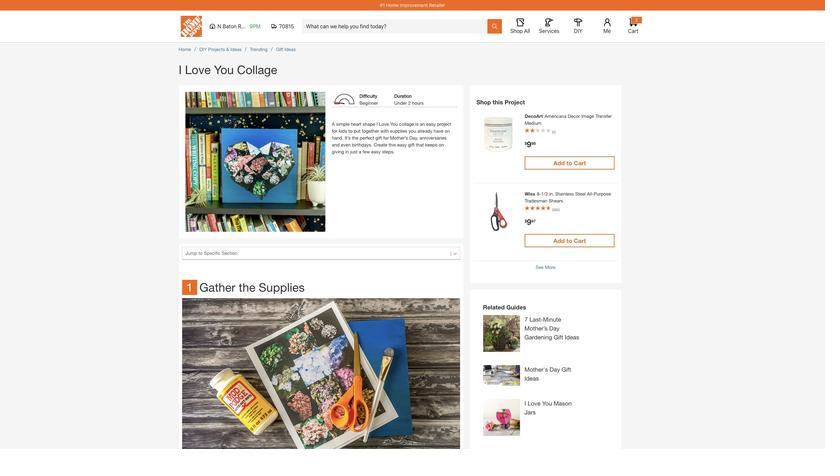 Task type: locate. For each thing, give the bounding box(es) containing it.
1 vertical spatial the
[[239, 280, 256, 295]]

add
[[554, 159, 565, 167], [554, 237, 565, 245]]

1 vertical spatial cart
[[574, 159, 586, 167]]

0 vertical spatial $
[[525, 141, 527, 146]]

n
[[218, 23, 221, 29]]

1 vertical spatial add
[[554, 237, 565, 245]]

keeps
[[425, 142, 438, 148]]

0 horizontal spatial )
[[555, 130, 556, 134]]

i inside i love you mason jars
[[525, 400, 526, 407]]

70815
[[279, 23, 294, 29]]

shop left project
[[477, 99, 491, 106]]

1 vertical spatial $
[[525, 219, 527, 224]]

add to cart button
[[525, 157, 615, 170], [525, 234, 615, 247]]

i
[[179, 63, 182, 77], [377, 121, 378, 127], [525, 400, 526, 407]]

2 add to cart from the top
[[554, 237, 586, 245]]

diy right services
[[574, 28, 583, 34]]

2 vertical spatial easy
[[371, 149, 381, 155]]

1 horizontal spatial diy
[[574, 28, 583, 34]]

1 vertical spatial this
[[389, 142, 396, 148]]

0 vertical spatial )
[[555, 130, 556, 134]]

1 vertical spatial love
[[379, 121, 389, 127]]

diy left "projects"
[[200, 46, 207, 52]]

hand.
[[332, 135, 344, 141]]

1 vertical spatial i
[[377, 121, 378, 127]]

1 ( from the top
[[552, 130, 553, 134]]

1 vertical spatial gift
[[554, 334, 563, 341]]

love for i love you mason jars
[[528, 400, 541, 407]]

0 horizontal spatial mother's
[[390, 135, 408, 141]]

diy inside button
[[574, 28, 583, 34]]

gift right trending
[[276, 46, 283, 52]]

1 add to cart from the top
[[554, 159, 586, 167]]

difficulty beginner
[[360, 93, 378, 106]]

2 left hours
[[408, 100, 411, 106]]

mother's day gift ideas image
[[483, 365, 520, 386]]

0 vertical spatial (
[[552, 130, 553, 134]]

home down the home depot logo
[[179, 46, 191, 52]]

What can we help you find today? search field
[[306, 19, 487, 33]]

duration
[[394, 93, 412, 99]]

1 horizontal spatial home
[[386, 2, 399, 8]]

0 horizontal spatial easy
[[371, 149, 381, 155]]

0 vertical spatial mother's
[[390, 135, 408, 141]]

1 vertical spatial home
[[179, 46, 191, 52]]

add up more
[[554, 237, 565, 245]]

9 down tradesman
[[527, 217, 532, 227]]

0 vertical spatial i
[[179, 63, 182, 77]]

to for $ 9 97 add to cart button
[[567, 237, 572, 245]]

diy for diy
[[574, 28, 583, 34]]

already
[[418, 128, 433, 134]]

you
[[214, 63, 234, 77], [390, 121, 398, 127], [542, 400, 552, 407]]

mother's
[[390, 135, 408, 141], [525, 325, 548, 332]]

love down the home link
[[185, 63, 211, 77]]

all-
[[587, 191, 594, 197]]

0 vertical spatial love
[[185, 63, 211, 77]]

you inside i love you mason jars
[[542, 400, 552, 407]]

for down the with
[[383, 135, 389, 141]]

1 horizontal spatial i
[[377, 121, 378, 127]]

gift up create
[[376, 135, 382, 141]]

this inside a simple heart shape i love you collage is an easy project for kids to put together with supplies you already have on hand. it's the perfect gift for mother's day, anniversaries and even birthdays. create this easy gift that keeps on giving in just a few easy steps.
[[389, 142, 396, 148]]

) down the shears
[[559, 208, 560, 212]]

on
[[445, 128, 450, 134], [439, 142, 444, 148]]

2
[[636, 17, 638, 22], [408, 100, 411, 106]]

( down the shears
[[552, 208, 553, 212]]

0 vertical spatial add to cart button
[[525, 157, 615, 170]]

anniversaries
[[420, 135, 447, 141]]

on down project
[[445, 128, 450, 134]]

$ inside $ 9 97
[[525, 219, 527, 224]]

0 vertical spatial 9
[[527, 140, 532, 149]]

2 $ from the top
[[525, 219, 527, 224]]

this left project
[[493, 99, 503, 106]]

0 horizontal spatial the
[[239, 280, 256, 295]]

diy projects & ideas link
[[200, 46, 242, 52]]

love up jars
[[528, 400, 541, 407]]

you down diy projects & ideas
[[214, 63, 234, 77]]

1 vertical spatial add to cart button
[[525, 234, 615, 247]]

1 vertical spatial easy
[[397, 142, 407, 148]]

the right the gather
[[239, 280, 256, 295]]

home right #1
[[386, 2, 399, 8]]

1 add from the top
[[554, 159, 565, 167]]

1 add to cart button from the top
[[525, 157, 615, 170]]

decoart
[[525, 113, 543, 119]]

2 inside duration under 2 hours
[[408, 100, 411, 106]]

to inside button
[[199, 250, 203, 256]]

1 horizontal spatial the
[[352, 135, 359, 141]]

rouge
[[238, 23, 253, 29]]

i love you mason jars link
[[483, 399, 582, 443]]

for down a
[[332, 128, 338, 134]]

$
[[525, 141, 527, 146], [525, 219, 527, 224]]

1 horizontal spatial love
[[379, 121, 389, 127]]

#1 home improvement retailer
[[380, 2, 445, 8]]

1 vertical spatial for
[[383, 135, 389, 141]]

image
[[582, 113, 594, 119]]

i love you mason jars image
[[483, 399, 520, 436]]

collage
[[399, 121, 414, 127]]

( 5 )
[[552, 130, 556, 134]]

to
[[349, 128, 353, 134], [567, 159, 572, 167], [567, 237, 572, 245], [199, 250, 203, 256]]

shop left all
[[511, 28, 523, 34]]

gather
[[200, 280, 236, 295]]

put
[[354, 128, 361, 134]]

1 vertical spatial 9
[[527, 217, 532, 227]]

see more button
[[536, 262, 556, 270]]

add for $ 9 97
[[554, 237, 565, 245]]

the home depot logo image
[[181, 16, 202, 37]]

1 vertical spatial on
[[439, 142, 444, 148]]

2 9 from the top
[[527, 217, 532, 227]]

0 horizontal spatial 2
[[408, 100, 411, 106]]

1 horizontal spatial easy
[[397, 142, 407, 148]]

project
[[505, 99, 525, 106]]

0 vertical spatial shop
[[511, 28, 523, 34]]

$ for $ 9 97
[[525, 219, 527, 224]]

2 vertical spatial cart
[[574, 237, 586, 245]]

$ inside $ 9 98
[[525, 141, 527, 146]]

see
[[536, 265, 544, 270]]

gift down minute at the right of page
[[554, 334, 563, 341]]

heart
[[351, 121, 362, 127]]

1 vertical spatial day
[[550, 366, 560, 373]]

medium
[[525, 120, 542, 126]]

0 vertical spatial the
[[352, 135, 359, 141]]

gift right mother's
[[562, 366, 571, 373]]

you left "mason" at right
[[542, 400, 552, 407]]

to for add to cart button associated with $ 9 98
[[567, 159, 572, 167]]

day down minute at the right of page
[[550, 325, 560, 332]]

it's
[[345, 135, 351, 141]]

2 horizontal spatial you
[[542, 400, 552, 407]]

1 vertical spatial you
[[390, 121, 398, 127]]

0 vertical spatial 2
[[636, 17, 638, 22]]

9pm
[[250, 23, 261, 29]]

7 last-minute mother's day gardening gift ideas link
[[483, 315, 582, 359]]

on right 'keeps'
[[439, 142, 444, 148]]

0 horizontal spatial gift
[[376, 135, 382, 141]]

trending
[[250, 46, 268, 52]]

0 vertical spatial day
[[550, 325, 560, 332]]

1 horizontal spatial you
[[390, 121, 398, 127]]

for
[[332, 128, 338, 134], [383, 135, 389, 141]]

1 vertical spatial shop
[[477, 99, 491, 106]]

9 for $ 9 97
[[527, 217, 532, 227]]

0 horizontal spatial diy
[[200, 46, 207, 52]]

1 $ from the top
[[525, 141, 527, 146]]

day right mother's
[[550, 366, 560, 373]]

a
[[332, 121, 335, 127]]

1 horizontal spatial shop
[[511, 28, 523, 34]]

retailer
[[429, 2, 445, 8]]

shop for shop this project
[[477, 99, 491, 106]]

2 right "me" button
[[636, 17, 638, 22]]

i right shape
[[377, 121, 378, 127]]

few
[[363, 149, 370, 155]]

0 vertical spatial easy
[[426, 121, 436, 127]]

this
[[493, 99, 503, 106], [389, 142, 396, 148]]

i down the home link
[[179, 63, 182, 77]]

1 vertical spatial (
[[552, 208, 553, 212]]

( 362 )
[[552, 208, 560, 212]]

1 vertical spatial )
[[559, 208, 560, 212]]

) for $ 9 98
[[555, 130, 556, 134]]

9 down medium in the top right of the page
[[527, 140, 532, 149]]

0 vertical spatial you
[[214, 63, 234, 77]]

0 horizontal spatial for
[[332, 128, 338, 134]]

easy down supplies
[[397, 142, 407, 148]]

2 horizontal spatial love
[[528, 400, 541, 407]]

duration under 2 hours
[[394, 93, 424, 106]]

gift
[[376, 135, 382, 141], [408, 142, 415, 148]]

photos printed on paper, decoupage glue, scissors, paint brush and a piece of wood on a table. image
[[182, 299, 460, 449]]

0 horizontal spatial you
[[214, 63, 234, 77]]

8-1/2 in. stainless steel all-purpose tradesman shears image
[[477, 190, 518, 232]]

you up supplies
[[390, 121, 398, 127]]

mother's inside 7 last-minute mother's day gardening gift ideas
[[525, 325, 548, 332]]

1 horizontal spatial mother's
[[525, 325, 548, 332]]

2 vertical spatial love
[[528, 400, 541, 407]]

)
[[555, 130, 556, 134], [559, 208, 560, 212]]

mother's inside a simple heart shape i love you collage is an easy project for kids to put together with supplies you already have on hand. it's the perfect gift for mother's day, anniversaries and even birthdays. create this easy gift that keeps on giving in just a few easy steps.
[[390, 135, 408, 141]]

1/2
[[542, 191, 548, 197]]

mother's down last-
[[525, 325, 548, 332]]

1 horizontal spatial for
[[383, 135, 389, 141]]

love up the with
[[379, 121, 389, 127]]

shop inside button
[[511, 28, 523, 34]]

to inside a simple heart shape i love you collage is an easy project for kids to put together with supplies you already have on hand. it's the perfect gift for mother's day, anniversaries and even birthdays. create this easy gift that keeps on giving in just a few easy steps.
[[349, 128, 353, 134]]

me button
[[597, 18, 618, 34]]

add up stainless
[[554, 159, 565, 167]]

the down put
[[352, 135, 359, 141]]

you for i love you mason jars
[[542, 400, 552, 407]]

1 horizontal spatial )
[[559, 208, 560, 212]]

add to cart button for $ 9 97
[[525, 234, 615, 247]]

) down "americana"
[[555, 130, 556, 134]]

beginner
[[360, 100, 378, 106]]

mother's down supplies
[[390, 135, 408, 141]]

related
[[483, 304, 505, 311]]

2 horizontal spatial i
[[525, 400, 526, 407]]

$ left 97
[[525, 219, 527, 224]]

the inside a simple heart shape i love you collage is an easy project for kids to put together with supplies you already have on hand. it's the perfect gift for mother's day, anniversaries and even birthdays. create this easy gift that keeps on giving in just a few easy steps.
[[352, 135, 359, 141]]

0 vertical spatial add
[[554, 159, 565, 167]]

minute
[[543, 316, 561, 323]]

jump to specific section button
[[182, 247, 460, 260]]

1 9 from the top
[[527, 140, 532, 149]]

easy down create
[[371, 149, 381, 155]]

0 horizontal spatial love
[[185, 63, 211, 77]]

1 horizontal spatial 2
[[636, 17, 638, 22]]

1 horizontal spatial this
[[493, 99, 503, 106]]

2 add from the top
[[554, 237, 565, 245]]

together
[[362, 128, 379, 134]]

i inside a simple heart shape i love you collage is an easy project for kids to put together with supplies you already have on hand. it's the perfect gift for mother's day, anniversaries and even birthdays. create this easy gift that keeps on giving in just a few easy steps.
[[377, 121, 378, 127]]

shop this project
[[477, 99, 525, 106]]

0 vertical spatial this
[[493, 99, 503, 106]]

1 vertical spatial gift
[[408, 142, 415, 148]]

1 vertical spatial 2
[[408, 100, 411, 106]]

diy for diy projects & ideas
[[200, 46, 207, 52]]

even
[[341, 142, 351, 148]]

1 horizontal spatial on
[[445, 128, 450, 134]]

1 vertical spatial mother's
[[525, 325, 548, 332]]

(
[[552, 130, 553, 134], [552, 208, 553, 212]]

0 vertical spatial add to cart
[[554, 159, 586, 167]]

2 horizontal spatial easy
[[426, 121, 436, 127]]

this up steps.
[[389, 142, 396, 148]]

2 ( from the top
[[552, 208, 553, 212]]

i up jars
[[525, 400, 526, 407]]

2 vertical spatial you
[[542, 400, 552, 407]]

gift
[[276, 46, 283, 52], [554, 334, 563, 341], [562, 366, 571, 373]]

cart for $ 9 97
[[574, 237, 586, 245]]

giving
[[332, 149, 344, 155]]

0 vertical spatial diy
[[574, 28, 583, 34]]

americana
[[545, 113, 567, 119]]

love inside i love you mason jars
[[528, 400, 541, 407]]

cart
[[628, 28, 639, 34], [574, 159, 586, 167], [574, 237, 586, 245]]

( down "americana"
[[552, 130, 553, 134]]

70815 button
[[271, 23, 294, 30]]

0 horizontal spatial i
[[179, 63, 182, 77]]

98
[[532, 141, 536, 146]]

0 horizontal spatial shop
[[477, 99, 491, 106]]

( for $ 9 97
[[552, 208, 553, 212]]

gift down 'day,'
[[408, 142, 415, 148]]

gardening
[[525, 334, 552, 341]]

home
[[386, 2, 399, 8], [179, 46, 191, 52]]

2 add to cart button from the top
[[525, 234, 615, 247]]

day inside mother's day gift ideas
[[550, 366, 560, 373]]

$ left 98 at the top
[[525, 141, 527, 146]]

0 horizontal spatial this
[[389, 142, 396, 148]]

an
[[420, 121, 425, 127]]

2 vertical spatial i
[[525, 400, 526, 407]]

0 vertical spatial for
[[332, 128, 338, 134]]

transfer
[[596, 113, 612, 119]]

0 vertical spatial on
[[445, 128, 450, 134]]

gift ideas link
[[276, 46, 296, 52]]

easy right an
[[426, 121, 436, 127]]

project
[[437, 121, 452, 127]]

1 vertical spatial diy
[[200, 46, 207, 52]]

add for $ 9 98
[[554, 159, 565, 167]]

2 vertical spatial gift
[[562, 366, 571, 373]]

1 vertical spatial add to cart
[[554, 237, 586, 245]]



Task type: describe. For each thing, give the bounding box(es) containing it.
tradesman
[[525, 198, 548, 204]]

diy projects & ideas
[[200, 46, 242, 52]]

services button
[[539, 18, 560, 34]]

( for $ 9 98
[[552, 130, 553, 134]]

difficulty
[[360, 93, 377, 99]]

and
[[332, 142, 340, 148]]

you for i love you collage
[[214, 63, 234, 77]]

kids
[[339, 128, 347, 134]]

is
[[415, 121, 419, 127]]

guides
[[507, 304, 526, 311]]

love for i love you collage
[[185, 63, 211, 77]]

8-1/2 in. stainless steel all-purpose tradesman shears
[[525, 191, 611, 204]]

baton
[[223, 23, 237, 29]]

shop for shop all
[[511, 28, 523, 34]]

i love you mason jars
[[525, 400, 572, 416]]

1
[[186, 280, 193, 295]]

0 horizontal spatial on
[[439, 142, 444, 148]]

add to cart button for $ 9 98
[[525, 157, 615, 170]]

shop all button
[[510, 18, 531, 34]]

services
[[539, 28, 560, 34]]

5
[[553, 130, 555, 134]]

steel
[[576, 191, 586, 197]]

in
[[346, 149, 349, 155]]

i love you collage
[[179, 63, 277, 77]]

love inside a simple heart shape i love you collage is an easy project for kids to put together with supplies you already have on hand. it's the perfect gift for mother's day, anniversaries and even birthdays. create this easy gift that keeps on giving in just a few easy steps.
[[379, 121, 389, 127]]

related guides
[[483, 304, 526, 311]]

shop all
[[511, 28, 530, 34]]

shears
[[549, 198, 563, 204]]

gather the supplies
[[200, 280, 305, 295]]

&
[[226, 46, 229, 52]]

americana decor image transfer medium
[[525, 113, 612, 126]]

day,
[[410, 135, 418, 141]]

specific
[[204, 250, 221, 256]]

i for i love you mason jars
[[525, 400, 526, 407]]

all
[[524, 28, 530, 34]]

add to cart for $ 9 98
[[554, 159, 586, 167]]

mother's day gift ideas
[[525, 366, 571, 382]]

with
[[381, 128, 389, 134]]

0 vertical spatial cart
[[628, 28, 639, 34]]

more
[[545, 265, 556, 270]]

a heart collage photo on a bookshelf. image
[[185, 92, 325, 232]]

under
[[394, 100, 407, 106]]

2 inside cart 2
[[636, 17, 638, 22]]

improvement
[[400, 2, 428, 8]]

cart 2
[[628, 17, 639, 34]]

8-
[[537, 191, 542, 197]]

purpose
[[594, 191, 611, 197]]

birthdays.
[[352, 142, 373, 148]]

shape
[[363, 121, 375, 127]]

stainless
[[556, 191, 574, 197]]

ideas inside mother's day gift ideas
[[525, 375, 539, 382]]

0 vertical spatial gift
[[376, 135, 382, 141]]

97
[[532, 219, 536, 224]]

add to cart for $ 9 97
[[554, 237, 586, 245]]

a simple heart shape i love you collage is an easy project for kids to put together with supplies you already have on hand. it's the perfect gift for mother's day, anniversaries and even birthdays. create this easy gift that keeps on giving in just a few easy steps.
[[332, 121, 452, 155]]

projects
[[208, 46, 225, 52]]

decor
[[568, 113, 580, 119]]

jump
[[186, 250, 197, 256]]

a
[[359, 149, 361, 155]]

cart for $ 9 98
[[574, 159, 586, 167]]

americana decor image transfer medium image
[[477, 113, 518, 154]]

n baton rouge
[[218, 23, 253, 29]]

mother's
[[525, 366, 548, 373]]

0 vertical spatial gift
[[276, 46, 283, 52]]

jars
[[525, 409, 536, 416]]

wiss
[[525, 191, 536, 197]]

gift inside mother's day gift ideas
[[562, 366, 571, 373]]

section
[[222, 250, 237, 256]]

home link
[[179, 46, 191, 52]]

$ 9 97
[[525, 217, 536, 227]]

0 horizontal spatial home
[[179, 46, 191, 52]]

have
[[434, 128, 444, 134]]

7
[[525, 316, 528, 323]]

steps.
[[382, 149, 395, 155]]

0 vertical spatial home
[[386, 2, 399, 8]]

ideas inside 7 last-minute mother's day gardening gift ideas
[[565, 334, 579, 341]]

create
[[374, 142, 388, 148]]

1 horizontal spatial gift
[[408, 142, 415, 148]]

7 last-minute mother's day gardening gift ideas
[[525, 316, 579, 341]]

diy button
[[568, 18, 589, 34]]

7 last-minute mother's day gardening gift ideas image
[[483, 315, 520, 352]]

day inside 7 last-minute mother's day gardening gift ideas
[[550, 325, 560, 332]]

supplies
[[390, 128, 408, 134]]

mother's day gift ideas link
[[483, 365, 582, 393]]

me
[[604, 28, 611, 34]]

#1
[[380, 2, 385, 8]]

collage
[[237, 63, 277, 77]]

$ 9 98
[[525, 140, 536, 149]]

in.
[[549, 191, 554, 197]]

to for jump to specific section button
[[199, 250, 203, 256]]

just
[[350, 149, 358, 155]]

that
[[416, 142, 424, 148]]

last-
[[530, 316, 543, 323]]

you inside a simple heart shape i love you collage is an easy project for kids to put together with supplies you already have on hand. it's the perfect gift for mother's day, anniversaries and even birthdays. create this easy gift that keeps on giving in just a few easy steps.
[[390, 121, 398, 127]]

$ for $ 9 98
[[525, 141, 527, 146]]

) for $ 9 97
[[559, 208, 560, 212]]

i for i love you collage
[[179, 63, 182, 77]]

gift inside 7 last-minute mother's day gardening gift ideas
[[554, 334, 563, 341]]

362
[[553, 208, 559, 212]]

gift ideas
[[276, 46, 296, 52]]

9 for $ 9 98
[[527, 140, 532, 149]]

jump to specific section
[[186, 250, 237, 256]]

hours
[[412, 100, 424, 106]]



Task type: vqa. For each thing, say whether or not it's contained in the screenshot.
"Shop" to the top
yes



